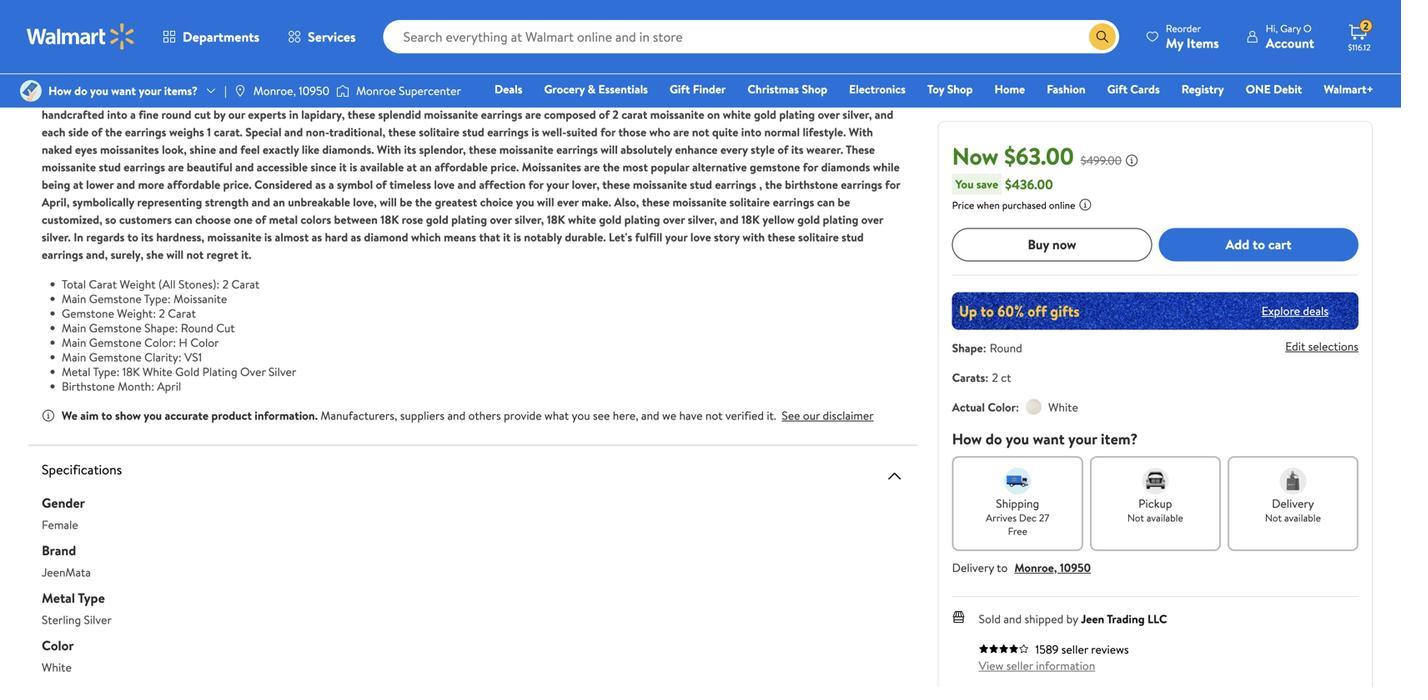 Task type: vqa. For each thing, say whether or not it's contained in the screenshot.
Originally posted on reebok.com related to backing
no



Task type: locate. For each thing, give the bounding box(es) containing it.
2 vertical spatial round
[[990, 340, 1022, 356]]

1 horizontal spatial not
[[1265, 511, 1282, 525]]

 image
[[233, 84, 247, 98]]

round inside make every day a cloud nine day with these 4 prong 2 carat round shaped moissanite solitaire stud earrings in 18k white gold plating over silver. professionally handcrafted into a fine round cut by our experts in lapidary, these splendid moissanite earrings are composed of 2 carat moissanite on white gold plating over silver, and each side of the earrings weighs 1 carat. special and non-traditional, these solitaire stud earrings is well-suited for those who are not quite into normal lifestyle. with naked eyes moissanites look, shine and feel exactly like diamonds. with its splendor, these moissanite earrings will absolutely enhance every style of its wearer. these moissanite stud earrings are beautiful and accessible since it is available at an affordable price. moissanites are the most popular alternative gemstone for diamonds while being at lower and more affordable price. considered as a symbol of timeless love and affection for your lover, these moissanite stud earrings , the birthstone earrings for april, symbolically representing strength and an unbreakable love, will be the greatest choice you will ever make. also, these moissanite solitaire earrings can be customized, so customers can choose one of metal colors between 18k rose gold plating over silver, 18k white gold plating over silver, and 18k yellow gold plating over silver. in regards to its hardness, moissanite is almost as hard as diamond which means that it is notably durable. let's fulfill your love story with these solitaire stud earrings and, surely, she will not regret it.
[[346, 89, 379, 105]]

an up metal at the top
[[273, 194, 285, 210]]

1 horizontal spatial color
[[190, 334, 219, 351]]

shop right christmas
[[802, 81, 828, 97]]

0 horizontal spatial silver
[[84, 612, 112, 628]]

1 shop from the left
[[802, 81, 828, 97]]

buy now
[[1028, 235, 1077, 254]]

gold inside make every day a cloud nine day with these 4 prong 2 carat round shaped moissanite solitaire stud earrings in 18k white gold plating over silver. professionally handcrafted into a fine round cut by our experts in lapidary, these splendid moissanite earrings are composed of 2 carat moissanite on white gold plating over silver, and each side of the earrings weighs 1 carat. special and non-traditional, these solitaire stud earrings is well-suited for those who are not quite into normal lifestyle. with naked eyes moissanites look, shine and feel exactly like diamonds. with its splendor, these moissanite earrings will absolutely enhance every style of its wearer. these moissanite stud earrings are beautiful and accessible since it is available at an affordable price. moissanites are the most popular alternative gemstone for diamonds while being at lower and more affordable price. considered as a symbol of timeless love and affection for your lover, these moissanite stud earrings , the birthstone earrings for april, symbolically representing strength and an unbreakable love, will be the greatest choice you will ever make. also, these moissanite solitaire earrings can be customized, so customers can choose one of metal colors between 18k rose gold plating over silver, 18k white gold plating over silver, and 18k yellow gold plating over silver. in regards to its hardness, moissanite is almost as hard as diamond which means that it is notably durable. let's fulfill your love story with these solitaire stud earrings and, surely, she will not regret it.
[[663, 89, 687, 105]]

1 horizontal spatial delivery
[[1272, 495, 1314, 511]]

fashion
[[1047, 81, 1086, 97]]

0 horizontal spatial color
[[42, 636, 74, 655]]

its left the splendor,
[[404, 141, 416, 158]]

0 horizontal spatial affordable
[[167, 176, 220, 193]]

symbolically
[[72, 194, 134, 210]]

timeless
[[390, 176, 431, 193]]

delivery inside the delivery not available
[[1272, 495, 1314, 511]]

2 left ct
[[992, 369, 998, 386]]

at up timeless
[[407, 159, 417, 175]]

these up the 'traditional,' on the left top
[[348, 106, 375, 123]]

0 horizontal spatial gold
[[175, 364, 200, 380]]

1 not from the left
[[1128, 511, 1144, 525]]

2 main from the top
[[62, 320, 86, 336]]

birthstone
[[62, 378, 115, 395]]

 image for monroe supercenter
[[336, 83, 350, 99]]

our inside make every day a cloud nine day with these 4 prong 2 carat round shaped moissanite solitaire stud earrings in 18k white gold plating over silver. professionally handcrafted into a fine round cut by our experts in lapidary, these splendid moissanite earrings are composed of 2 carat moissanite on white gold plating over silver, and each side of the earrings weighs 1 carat. special and non-traditional, these solitaire stud earrings is well-suited for those who are not quite into normal lifestyle. with naked eyes moissanites look, shine and feel exactly like diamonds. with its splendor, these moissanite earrings will absolutely enhance every style of its wearer. these moissanite stud earrings are beautiful and accessible since it is available at an affordable price. moissanites are the most popular alternative gemstone for diamonds while being at lower and more affordable price. considered as a symbol of timeless love and affection for your lover, these moissanite stud earrings , the birthstone earrings for april, symbolically representing strength and an unbreakable love, will be the greatest choice you will ever make. also, these moissanite solitaire earrings can be customized, so customers can choose one of metal colors between 18k rose gold plating over silver, 18k white gold plating over silver, and 18k yellow gold plating over silver. in regards to its hardness, moissanite is almost as hard as diamond which means that it is notably durable. let's fulfill your love story with these solitaire stud earrings and, surely, she will not regret it.
[[228, 106, 245, 123]]

1 horizontal spatial in
[[596, 89, 606, 105]]

brand
[[42, 541, 76, 560]]

will left ever
[[537, 194, 554, 210]]

is up symbol
[[350, 159, 357, 175]]

home link
[[987, 80, 1033, 98]]

0 horizontal spatial 10950
[[299, 83, 330, 99]]

over up product
[[240, 364, 266, 380]]

plating
[[779, 106, 815, 123], [451, 211, 487, 228], [624, 211, 660, 228], [823, 211, 859, 228]]

day
[[102, 89, 120, 105], [186, 89, 204, 105]]

metal up sterling
[[42, 589, 75, 607]]

1 vertical spatial type:
[[93, 364, 120, 380]]

do for how do you want your items?
[[74, 83, 87, 99]]

metal inside gender female brand jeenmata metal type sterling silver color white
[[42, 589, 75, 607]]

solitaire up the splendor,
[[419, 124, 459, 140]]

27
[[1039, 511, 1050, 525]]

shaped
[[382, 89, 419, 105]]

cut
[[194, 106, 211, 123]]

want for items?
[[111, 83, 136, 99]]

shipping
[[996, 495, 1039, 511]]

view
[[979, 657, 1004, 674]]

metal up we
[[62, 364, 91, 380]]

white down color:
[[143, 364, 172, 380]]

non-
[[306, 124, 329, 140]]

2 vertical spatial are
[[168, 159, 184, 175]]

with right story on the top right of the page
[[743, 229, 765, 245]]

are down stud on the top of the page
[[525, 106, 541, 123]]

and right sold
[[1004, 611, 1022, 627]]

1 vertical spatial :
[[985, 369, 989, 386]]

and down the electronics
[[875, 106, 894, 123]]

we aim to show you accurate product information. manufacturers, suppliers and others provide what you see here, and we have not verified it. see our disclaimer
[[62, 407, 874, 424]]

 image
[[20, 80, 42, 102], [336, 83, 350, 99]]

are down look,
[[168, 159, 184, 175]]

1 horizontal spatial its
[[404, 141, 416, 158]]

Walmart Site-Wide search field
[[383, 20, 1119, 53]]

round
[[346, 89, 379, 105], [181, 320, 213, 336], [990, 340, 1022, 356]]

2 horizontal spatial for
[[885, 176, 900, 193]]

april
[[157, 378, 181, 395]]

moissanite down supercenter
[[424, 106, 478, 123]]

reorder
[[1166, 21, 1201, 35]]

fine
[[139, 106, 159, 123]]

0 vertical spatial metal
[[62, 364, 91, 380]]

departments button
[[148, 17, 274, 57]]

1 horizontal spatial round
[[346, 89, 379, 105]]

into down how do you want your items?
[[107, 106, 127, 123]]

round up ct
[[990, 340, 1022, 356]]

available for delivery
[[1284, 511, 1321, 525]]

up to sixty percent off deals. shop now. image
[[952, 292, 1359, 330]]

cart
[[1268, 235, 1292, 254]]

grocery & essentials
[[544, 81, 648, 97]]

want down details
[[111, 83, 136, 99]]

moissanite down alternative
[[673, 194, 727, 210]]

online
[[1049, 198, 1075, 212]]

well-
[[542, 124, 567, 140]]

2 gift from the left
[[1107, 81, 1128, 97]]

gift for gift cards
[[1107, 81, 1128, 97]]

as diamond which
[[351, 229, 441, 245]]

 image for how do you want your items?
[[20, 80, 42, 102]]

white inside total carat weight (all stones): 2 carat main gemstone type: moissanite gemstone weight: 2 carat main gemstone shape: round cut main gemstone color: h color main gemstone clarity: vs1 metal type: 18k white gold plating over silver birthstone month: april
[[143, 364, 172, 380]]

deals link
[[487, 80, 530, 98]]

0 horizontal spatial over
[[240, 364, 266, 380]]

0 horizontal spatial at
[[73, 176, 83, 193]]

to right aim at bottom left
[[101, 407, 112, 424]]

0 vertical spatial gold
[[663, 89, 687, 105]]

2 left carat
[[613, 106, 619, 123]]

2 up $116.12
[[1364, 19, 1369, 33]]

silver,
[[843, 106, 872, 123], [515, 211, 544, 228], [688, 211, 717, 228]]

how for how do you want your item?
[[952, 429, 982, 449]]

let's
[[609, 229, 632, 245]]

a down since
[[328, 176, 334, 193]]

search icon image
[[1096, 30, 1109, 43]]

1 horizontal spatial moissanite
[[422, 89, 477, 105]]

0 horizontal spatial shop
[[802, 81, 828, 97]]

moissanite inside make every day a cloud nine day with these 4 prong 2 carat round shaped moissanite solitaire stud earrings in 18k white gold plating over silver. professionally handcrafted into a fine round cut by our experts in lapidary, these splendid moissanite earrings are composed of 2 carat moissanite on white gold plating over silver, and each side of the earrings weighs 1 carat. special and non-traditional, these solitaire stud earrings is well-suited for those who are not quite into normal lifestyle. with naked eyes moissanites look, shine and feel exactly like diamonds. with its splendor, these moissanite earrings will absolutely enhance every style of its wearer. these moissanite stud earrings are beautiful and accessible since it is available at an affordable price. moissanites are the most popular alternative gemstone for diamonds while being at lower and more affordable price. considered as a symbol of timeless love and affection for your lover, these moissanite stud earrings , the birthstone earrings for april, symbolically representing strength and an unbreakable love, will be the greatest choice you will ever make. also, these moissanite solitaire earrings can be customized, so customers can choose one of metal colors between 18k rose gold plating over silver, 18k white gold plating over silver, and 18k yellow gold plating over silver. in regards to its hardness, moissanite is almost as hard as diamond which means that it is notably durable. let's fulfill your love story with these solitaire stud earrings and, surely, she will not regret it.
[[422, 89, 477, 105]]

1 vertical spatial it
[[503, 229, 511, 245]]

and left others
[[447, 407, 466, 424]]

gift left cards
[[1107, 81, 1128, 97]]

clarity:
[[144, 349, 182, 365]]

moissanite down "popular"
[[633, 176, 687, 193]]

these right also,
[[642, 194, 670, 210]]

affordable down beautiful
[[167, 176, 220, 193]]

type: up shape:
[[144, 291, 171, 307]]

2 be from the left
[[838, 194, 850, 210]]

silver inside gender female brand jeenmata metal type sterling silver color white
[[84, 612, 112, 628]]

gift for gift finder
[[670, 81, 690, 97]]

color inside gender female brand jeenmata metal type sterling silver color white
[[42, 636, 74, 655]]

to
[[127, 229, 138, 245], [1253, 235, 1265, 254], [101, 407, 112, 424], [997, 559, 1008, 576]]

0 horizontal spatial round
[[181, 320, 213, 336]]

see
[[593, 407, 610, 424]]

be down timeless
[[400, 194, 412, 210]]

0 horizontal spatial how
[[48, 83, 72, 99]]

home
[[995, 81, 1025, 97]]

0 horizontal spatial with
[[207, 89, 229, 105]]

0 horizontal spatial want
[[111, 83, 136, 99]]

0 horizontal spatial silver,
[[515, 211, 544, 228]]

1 vertical spatial are
[[673, 124, 689, 140]]

1 horizontal spatial gold
[[663, 89, 687, 105]]

being
[[42, 176, 70, 193]]

monroe,
[[253, 83, 296, 99], [1014, 559, 1057, 576]]

1 vertical spatial into
[[741, 124, 762, 140]]

price. up the affection
[[491, 159, 519, 175]]

not down intent image for delivery
[[1265, 511, 1282, 525]]

 image up lapidary,
[[336, 83, 350, 99]]

2 horizontal spatial its
[[791, 141, 804, 158]]

choose
[[195, 211, 231, 228]]

0 horizontal spatial in
[[74, 229, 83, 245]]

shine
[[190, 141, 216, 158]]

manufacturers,
[[321, 407, 397, 424]]

how do you want your items?
[[48, 83, 198, 99]]

price. up strength
[[223, 176, 252, 193]]

0 vertical spatial plating
[[690, 89, 726, 105]]

1589 seller reviews
[[1036, 641, 1129, 657]]

it. right regret
[[241, 246, 251, 263]]

available inside the delivery not available
[[1284, 511, 1321, 525]]

carat up lapidary,
[[315, 89, 343, 105]]

1 horizontal spatial want
[[1033, 429, 1065, 449]]

sold
[[979, 611, 1001, 627]]

0 vertical spatial in
[[596, 89, 606, 105]]

it. left see
[[767, 407, 776, 424]]

0 vertical spatial delivery
[[1272, 495, 1314, 511]]

can down representing
[[175, 211, 192, 228]]

selections
[[1308, 338, 1359, 354]]

0 horizontal spatial day
[[102, 89, 120, 105]]

to up surely,
[[127, 229, 138, 245]]

shop for toy shop
[[947, 81, 973, 97]]

2 shop from the left
[[947, 81, 973, 97]]

2 not from the left
[[1265, 511, 1282, 525]]

1 vertical spatial do
[[986, 429, 1002, 449]]

not for delivery
[[1265, 511, 1282, 525]]

delivery for not
[[1272, 495, 1314, 511]]

how down the actual
[[952, 429, 982, 449]]

for left those at the top
[[600, 124, 616, 140]]

information
[[1036, 657, 1095, 674]]

1 horizontal spatial do
[[986, 429, 1002, 449]]

1 vertical spatial love
[[691, 229, 711, 245]]

moissanite right "shaped" in the left of the page
[[422, 89, 477, 105]]

and up story on the top right of the page
[[720, 211, 739, 228]]

lapidary,
[[301, 106, 345, 123]]

1 horizontal spatial a
[[130, 106, 136, 123]]

normal
[[764, 124, 800, 140]]

carat up 'h' at the left
[[168, 305, 196, 322]]

10950 up lapidary,
[[299, 83, 330, 99]]

2 horizontal spatial round
[[990, 340, 1022, 356]]

departments
[[183, 28, 259, 46]]

0 horizontal spatial be
[[400, 194, 412, 210]]

1 horizontal spatial how
[[952, 429, 982, 449]]

18k left clarity:
[[122, 364, 140, 380]]

metal inside total carat weight (all stones): 2 carat main gemstone type: moissanite gemstone weight: 2 carat main gemstone shape: round cut main gemstone color: h color main gemstone clarity: vs1 metal type: 18k white gold plating over silver birthstone month: april
[[62, 364, 91, 380]]

carat right total
[[89, 276, 117, 292]]

white inside gender female brand jeenmata metal type sterling silver color white
[[42, 659, 72, 676]]

color
[[190, 334, 219, 351], [988, 399, 1016, 415], [42, 636, 74, 655]]

product
[[42, 53, 88, 71]]

0 vertical spatial moissanite
[[422, 89, 477, 105]]

,
[[759, 176, 762, 193]]

silver, up story on the top right of the page
[[688, 211, 717, 228]]

color:
[[144, 334, 176, 351]]

white up "how do you want your item?"
[[1048, 399, 1078, 415]]

1 horizontal spatial type:
[[144, 291, 171, 307]]

by left jeen
[[1066, 611, 1078, 627]]

one
[[234, 211, 253, 228]]

0 horizontal spatial moissanite
[[173, 291, 227, 307]]

pickup not available
[[1128, 495, 1183, 525]]

0 vertical spatial want
[[111, 83, 136, 99]]

1 vertical spatial over
[[240, 364, 266, 380]]

0 horizontal spatial an
[[273, 194, 285, 210]]

verified
[[726, 407, 764, 424]]

4 main from the top
[[62, 349, 86, 365]]

we
[[662, 407, 677, 424]]

stud up lower
[[99, 159, 121, 175]]

type: up aim at bottom left
[[93, 364, 120, 380]]

1 vertical spatial round
[[181, 320, 213, 336]]

1 vertical spatial metal
[[42, 589, 75, 607]]

arrives
[[986, 511, 1017, 525]]

every up handcrafted
[[72, 89, 99, 105]]

gold inside total carat weight (all stones): 2 carat main gemstone type: moissanite gemstone weight: 2 carat main gemstone shape: round cut main gemstone color: h color main gemstone clarity: vs1 metal type: 18k white gold plating over silver birthstone month: april
[[175, 364, 200, 380]]

1 horizontal spatial with
[[849, 124, 873, 140]]

you
[[90, 83, 108, 99], [516, 194, 534, 210], [144, 407, 162, 424], [572, 407, 590, 424], [1006, 429, 1029, 449]]

to left cart
[[1253, 235, 1265, 254]]

1 horizontal spatial with
[[743, 229, 765, 245]]

is
[[532, 124, 539, 140], [350, 159, 357, 175], [513, 229, 521, 245]]

1 horizontal spatial available
[[1147, 511, 1183, 525]]

0 horizontal spatial by
[[214, 106, 226, 123]]

your left nine
[[139, 83, 161, 99]]

2 vertical spatial not
[[706, 407, 723, 424]]

who
[[649, 124, 671, 140]]

its down normal
[[791, 141, 804, 158]]

1 horizontal spatial day
[[186, 89, 204, 105]]

10950 up sold and shipped by jeen trading llc
[[1060, 559, 1091, 576]]

do down actual color :
[[986, 429, 1002, 449]]

these left 4
[[232, 89, 260, 105]]

at
[[407, 159, 417, 175], [73, 176, 83, 193]]

1 vertical spatial want
[[1033, 429, 1065, 449]]

round
[[161, 106, 191, 123]]

view seller information
[[979, 657, 1095, 674]]

1 vertical spatial by
[[1066, 611, 1078, 627]]

1 horizontal spatial gift
[[1107, 81, 1128, 97]]

shape : round
[[952, 340, 1022, 356]]

product details
[[42, 53, 129, 71]]

monroe, 10950
[[253, 83, 330, 99]]

not inside pickup not available
[[1128, 511, 1144, 525]]

$63.00
[[1004, 140, 1074, 172]]

monroe, up the experts
[[253, 83, 296, 99]]

an up timeless
[[420, 159, 432, 175]]

gift finder
[[670, 81, 726, 97]]

its
[[404, 141, 416, 158], [791, 141, 804, 158], [141, 229, 153, 245]]

shop for christmas shop
[[802, 81, 828, 97]]

0 horizontal spatial solitaire
[[419, 124, 459, 140]]

available inside pickup not available
[[1147, 511, 1183, 525]]

1 horizontal spatial affordable
[[435, 159, 488, 175]]

2 horizontal spatial is
[[532, 124, 539, 140]]

1 horizontal spatial solitaire
[[730, 194, 770, 210]]

intent image for pickup image
[[1142, 468, 1169, 494]]

3.8741 stars out of 5, based on 1589 seller reviews element
[[979, 644, 1029, 654]]

with
[[207, 89, 229, 105], [743, 229, 765, 245]]

white up durable.
[[568, 211, 596, 228]]

0 vertical spatial into
[[107, 106, 127, 123]]

1 vertical spatial solitaire
[[730, 194, 770, 210]]

1 vertical spatial moissanite
[[173, 291, 227, 307]]

1 gift from the left
[[670, 81, 690, 97]]

not inside the delivery not available
[[1265, 511, 1282, 525]]

solitaire down ,
[[730, 194, 770, 210]]

handcrafted
[[42, 106, 104, 123]]

0 horizontal spatial plating
[[202, 364, 237, 380]]

available up symbol
[[360, 159, 404, 175]]

: up "how do you want your item?"
[[1016, 399, 1019, 415]]

1 main from the top
[[62, 291, 86, 307]]

are right who
[[673, 124, 689, 140]]

1 be from the left
[[400, 194, 412, 210]]

be down the "for diamonds while"
[[838, 194, 850, 210]]

0 vertical spatial not
[[692, 124, 709, 140]]

0 horizontal spatial price.
[[223, 176, 252, 193]]

0 horizontal spatial are
[[168, 159, 184, 175]]

do up handcrafted
[[74, 83, 87, 99]]

love left story on the top right of the page
[[691, 229, 711, 245]]

account
[[1266, 34, 1314, 52]]

:
[[983, 340, 986, 356], [985, 369, 989, 386], [1016, 399, 1019, 415]]

gemstone down the 'weight:'
[[89, 334, 142, 351]]

splendor,
[[419, 141, 466, 158]]

white inside make every day a cloud nine day with these 4 prong 2 carat round shaped moissanite solitaire stud earrings in 18k white gold plating over silver. professionally handcrafted into a fine round cut by our experts in lapidary, these splendid moissanite earrings are composed of 2 carat moissanite on white gold plating over silver, and each side of the earrings weighs 1 carat. special and non-traditional, these solitaire stud earrings is well-suited for those who are not quite into normal lifestyle. with naked eyes moissanites look, shine and feel exactly like diamonds. with its splendor, these moissanite earrings will absolutely enhance every style of its wearer. these moissanite stud earrings are beautiful and accessible since it is available at an affordable price. moissanites are the most popular alternative gemstone for diamonds while being at lower and more affordable price. considered as a symbol of timeless love and affection for your lover, these moissanite stud earrings , the birthstone earrings for april, symbolically representing strength and an unbreakable love, will be the greatest choice you will ever make. also, these moissanite solitaire earrings can be customized, so customers can choose one of metal colors between 18k rose gold plating over silver, 18k white gold plating over silver, and 18k yellow gold plating over silver. in regards to its hardness, moissanite is almost as hard as diamond which means that it is notably durable. let's fulfill your love story with these solitaire stud earrings and, surely, she will not regret it.
[[630, 89, 660, 105]]

monroe, down the free on the bottom of the page
[[1014, 559, 1057, 576]]

1 vertical spatial every
[[720, 141, 748, 158]]

in
[[596, 89, 606, 105], [74, 229, 83, 245]]

1 vertical spatial 10950
[[1060, 559, 1091, 576]]

over
[[728, 89, 754, 105], [240, 364, 266, 380]]

ever
[[557, 194, 579, 210]]

0 vertical spatial color
[[190, 334, 219, 351]]

moissanite
[[424, 106, 478, 123], [650, 106, 704, 123], [499, 141, 554, 158], [42, 159, 96, 175], [633, 176, 687, 193], [673, 194, 727, 210]]

these up also,
[[602, 176, 630, 193]]

you inside make every day a cloud nine day with these 4 prong 2 carat round shaped moissanite solitaire stud earrings in 18k white gold plating over silver. professionally handcrafted into a fine round cut by our experts in lapidary, these splendid moissanite earrings are composed of 2 carat moissanite on white gold plating over silver, and each side of the earrings weighs 1 carat. special and non-traditional, these solitaire stud earrings is well-suited for those who are not quite into normal lifestyle. with naked eyes moissanites look, shine and feel exactly like diamonds. with its splendor, these moissanite earrings will absolutely enhance every style of its wearer. these moissanite stud earrings are beautiful and accessible since it is available at an affordable price. moissanites are the most popular alternative gemstone for diamonds while being at lower and more affordable price. considered as a symbol of timeless love and affection for your lover, these moissanite stud earrings , the birthstone earrings for april, symbolically representing strength and an unbreakable love, will be the greatest choice you will ever make. also, these moissanite solitaire earrings can be customized, so customers can choose one of metal colors between 18k rose gold plating over silver, 18k white gold plating over silver, and 18k yellow gold plating over silver. in regards to its hardness, moissanite is almost as hard as diamond which means that it is notably durable. let's fulfill your love story with these solitaire stud earrings and, surely, she will not regret it.
[[516, 194, 534, 210]]

want for item?
[[1033, 429, 1065, 449]]

0 vertical spatial at
[[407, 159, 417, 175]]

and,
[[86, 246, 108, 263]]

legal information image
[[1079, 198, 1092, 211]]

you right choice
[[516, 194, 534, 210]]

plating inside total carat weight (all stones): 2 carat main gemstone type: moissanite gemstone weight: 2 carat main gemstone shape: round cut main gemstone color: h color main gemstone clarity: vs1 metal type: 18k white gold plating over silver birthstone month: april
[[202, 364, 237, 380]]

and up one
[[252, 194, 270, 210]]

0 vertical spatial affordable
[[435, 159, 488, 175]]

gold left finder
[[663, 89, 687, 105]]

2 vertical spatial color
[[42, 636, 74, 655]]

explore deals
[[1262, 303, 1329, 319]]

available down intent image for pickup on the right of the page
[[1147, 511, 1183, 525]]

0 vertical spatial over
[[728, 89, 754, 105]]

it down diamonds.
[[339, 159, 347, 175]]

0 vertical spatial are
[[525, 106, 541, 123]]

edit selections
[[1285, 338, 1359, 354]]

seller for view
[[1006, 657, 1033, 674]]



Task type: describe. For each thing, give the bounding box(es) containing it.
1 horizontal spatial an
[[420, 159, 432, 175]]

silver inside total carat weight (all stones): 2 carat main gemstone type: moissanite gemstone weight: 2 carat main gemstone shape: round cut main gemstone color: h color main gemstone clarity: vs1 metal type: 18k white gold plating over silver birthstone month: april
[[268, 364, 296, 380]]

1 horizontal spatial it
[[503, 229, 511, 245]]

dec
[[1019, 511, 1037, 525]]

learn more about strikethrough prices image
[[1125, 154, 1139, 167]]

plating up fulfill
[[624, 211, 660, 228]]

you right show
[[144, 407, 162, 424]]

your left item?
[[1068, 429, 1097, 449]]

2 right stones):
[[222, 276, 229, 292]]

your down moissanites are
[[547, 176, 569, 193]]

stud
[[525, 89, 548, 105]]

of down normal
[[778, 141, 789, 158]]

you left see
[[572, 407, 590, 424]]

1 horizontal spatial for
[[600, 124, 616, 140]]

plating up means
[[451, 211, 487, 228]]

will right love,
[[380, 194, 397, 210]]

plating inside make every day a cloud nine day with these 4 prong 2 carat round shaped moissanite solitaire stud earrings in 18k white gold plating over silver. professionally handcrafted into a fine round cut by our experts in lapidary, these splendid moissanite earrings are composed of 2 carat moissanite on white gold plating over silver, and each side of the earrings weighs 1 carat. special and non-traditional, these solitaire stud earrings is well-suited for those who are not quite into normal lifestyle. with naked eyes moissanites look, shine and feel exactly like diamonds. with its splendor, these moissanite earrings will absolutely enhance every style of its wearer. these moissanite stud earrings are beautiful and accessible since it is available at an affordable price. moissanites are the most popular alternative gemstone for diamonds while being at lower and more affordable price. considered as a symbol of timeless love and affection for your lover, these moissanite stud earrings , the birthstone earrings for april, symbolically representing strength and an unbreakable love, will be the greatest choice you will ever make. also, these moissanite solitaire earrings can be customized, so customers can choose one of metal colors between 18k rose gold plating over silver, 18k white gold plating over silver, and 18k yellow gold plating over silver. in regards to its hardness, moissanite is almost as hard as diamond which means that it is notably durable. let's fulfill your love story with these solitaire stud earrings and, surely, she will not regret it.
[[690, 89, 726, 105]]

toy shop link
[[920, 80, 980, 98]]

durable.
[[565, 229, 606, 245]]

Search search field
[[383, 20, 1119, 53]]

of right one
[[255, 211, 266, 228]]

between
[[334, 211, 378, 228]]

when
[[977, 198, 1000, 212]]

1 vertical spatial can
[[175, 211, 192, 228]]

0 vertical spatial as
[[315, 176, 326, 193]]

the left most
[[603, 159, 620, 175]]

price
[[952, 198, 974, 212]]

round inside total carat weight (all stones): 2 carat main gemstone type: moissanite gemstone weight: 2 carat main gemstone shape: round cut main gemstone color: h color main gemstone clarity: vs1 metal type: 18k white gold plating over silver birthstone month: april
[[181, 320, 213, 336]]

1 vertical spatial with
[[743, 229, 765, 245]]

feel
[[240, 141, 260, 158]]

3 main from the top
[[62, 334, 86, 351]]

0 horizontal spatial white
[[568, 211, 596, 228]]

the up moissanites
[[105, 124, 122, 140]]

one debit
[[1246, 81, 1302, 97]]

plating down birthstone
[[823, 211, 859, 228]]

now
[[952, 140, 999, 172]]

1 horizontal spatial 10950
[[1060, 559, 1091, 576]]

how do you want your item?
[[952, 429, 1138, 449]]

1 vertical spatial not
[[186, 246, 204, 263]]

one
[[1246, 81, 1271, 97]]

1 vertical spatial color
[[988, 399, 1016, 415]]

2 right the 'weight:'
[[159, 305, 165, 322]]

carat inside make every day a cloud nine day with these 4 prong 2 carat round shaped moissanite solitaire stud earrings in 18k white gold plating over silver. professionally handcrafted into a fine round cut by our experts in lapidary, these splendid moissanite earrings are composed of 2 carat moissanite on white gold plating over silver, and each side of the earrings weighs 1 carat. special and non-traditional, these solitaire stud earrings is well-suited for those who are not quite into normal lifestyle. with naked eyes moissanites look, shine and feel exactly like diamonds. with its splendor, these moissanite earrings will absolutely enhance every style of its wearer. these moissanite stud earrings are beautiful and accessible since it is available at an affordable price. moissanites are the most popular alternative gemstone for diamonds while being at lower and more affordable price. considered as a symbol of timeless love and affection for your lover, these moissanite stud earrings , the birthstone earrings for april, symbolically representing strength and an unbreakable love, will be the greatest choice you will ever make. also, these moissanite solitaire earrings can be customized, so customers can choose one of metal colors between 18k rose gold plating over silver, 18k white gold plating over silver, and 18k yellow gold plating over silver. in regards to its hardness, moissanite is almost as hard as diamond which means that it is notably durable. let's fulfill your love story with these solitaire stud earrings and, surely, she will not regret it.
[[315, 89, 343, 105]]

1 horizontal spatial can
[[817, 194, 835, 210]]

0 horizontal spatial a
[[123, 89, 128, 105]]

to down arrives
[[997, 559, 1008, 576]]

over down professionally
[[818, 106, 840, 123]]

0 horizontal spatial its
[[141, 229, 153, 245]]

do for how do you want your item?
[[986, 429, 1002, 449]]

naked
[[42, 141, 72, 158]]

fulfill
[[635, 229, 662, 245]]

since
[[311, 159, 336, 175]]

0 horizontal spatial love
[[434, 176, 455, 193]]

over down the "for diamonds while"
[[861, 211, 883, 228]]

1 horizontal spatial are
[[525, 106, 541, 123]]

product details image
[[885, 58, 905, 78]]

gift cards
[[1107, 81, 1160, 97]]

will left absolutely
[[601, 141, 618, 158]]

|
[[224, 83, 227, 99]]

1 horizontal spatial into
[[741, 124, 762, 140]]

0 horizontal spatial with
[[377, 141, 401, 158]]

purchased
[[1002, 198, 1047, 212]]

1 horizontal spatial white
[[723, 106, 751, 123]]

electronics
[[849, 81, 906, 97]]

hi, gary o account
[[1266, 21, 1314, 52]]

gold right yellow
[[797, 211, 820, 228]]

seller for 1589
[[1062, 641, 1088, 657]]

gender
[[42, 494, 85, 512]]

these down yellow
[[768, 229, 795, 245]]

registry
[[1182, 81, 1224, 97]]

explore
[[1262, 303, 1300, 319]]

stones):
[[178, 276, 220, 292]]

1 horizontal spatial every
[[720, 141, 748, 158]]

will right she
[[166, 246, 184, 263]]

of up love,
[[376, 176, 387, 193]]

delivery to monroe, 10950
[[952, 559, 1091, 576]]

buy now button
[[952, 228, 1152, 261]]

see our disclaimer button
[[782, 407, 874, 424]]

0 vertical spatial monroe,
[[253, 83, 296, 99]]

cards
[[1130, 81, 1160, 97]]

1 horizontal spatial price.
[[491, 159, 519, 175]]

2 horizontal spatial solitaire
[[798, 229, 839, 245]]

and up greatest
[[458, 176, 476, 193]]

moissanite up who
[[650, 106, 704, 123]]

0 horizontal spatial for
[[529, 176, 544, 193]]

2 vertical spatial is
[[513, 229, 521, 245]]

2 day from the left
[[186, 89, 204, 105]]

shape
[[952, 340, 983, 356]]

items
[[1187, 34, 1219, 52]]

and down in
[[284, 124, 303, 140]]

: for shape
[[983, 340, 986, 356]]

view seller information link
[[979, 657, 1095, 674]]

18k inside total carat weight (all stones): 2 carat main gemstone type: moissanite gemstone weight: 2 carat main gemstone shape: round cut main gemstone color: h color main gemstone clarity: vs1 metal type: 18k white gold plating over silver birthstone month: april
[[122, 364, 140, 380]]

regards
[[86, 229, 125, 245]]

o
[[1304, 21, 1312, 35]]

sold and shipped by jeen trading llc
[[979, 611, 1167, 627]]

add to cart button
[[1159, 228, 1359, 261]]

type
[[78, 589, 105, 607]]

registry link
[[1174, 80, 1232, 98]]

your right fulfill
[[665, 229, 688, 245]]

: for carats
[[985, 369, 989, 386]]

these down splendid
[[388, 124, 416, 140]]

2 right prong
[[306, 89, 312, 105]]

hardness, moissanite is
[[156, 229, 272, 245]]

edit
[[1285, 338, 1306, 354]]

intent image for shipping image
[[1004, 468, 1031, 494]]

silver.
[[756, 89, 787, 105]]

walmart+
[[1324, 81, 1374, 97]]

details
[[91, 53, 129, 71]]

1 day from the left
[[102, 89, 120, 105]]

gold down silver.
[[754, 106, 776, 123]]

0 vertical spatial with
[[207, 89, 229, 105]]

make
[[42, 89, 69, 105]]

gold up "let's"
[[599, 211, 622, 228]]

side
[[68, 124, 89, 140]]

deals
[[1303, 303, 1329, 319]]

1 horizontal spatial love
[[691, 229, 711, 245]]

so
[[105, 211, 116, 228]]

1 vertical spatial in
[[74, 229, 83, 245]]

notably
[[524, 229, 562, 245]]

weight
[[120, 276, 156, 292]]

18k up carat
[[608, 89, 627, 105]]

look,
[[162, 141, 187, 158]]

grocery
[[544, 81, 585, 97]]

1 vertical spatial monroe,
[[1014, 559, 1057, 576]]

0 vertical spatial solitaire
[[419, 124, 459, 140]]

over down choice
[[490, 211, 512, 228]]

specifications image
[[885, 466, 905, 486]]

1 horizontal spatial it.
[[767, 407, 776, 424]]

and down carat.
[[219, 141, 238, 158]]

you save $436.00
[[956, 175, 1053, 193]]

1 vertical spatial an
[[273, 194, 285, 210]]

2 horizontal spatial silver,
[[843, 106, 872, 123]]

and left more
[[117, 176, 135, 193]]

here,
[[613, 407, 638, 424]]

over down "popular"
[[663, 211, 685, 228]]

0 horizontal spatial it
[[339, 159, 347, 175]]

price when purchased online
[[952, 198, 1075, 212]]

0 vertical spatial is
[[532, 124, 539, 140]]

considered
[[254, 176, 312, 193]]

shipping arrives dec 27 free
[[986, 495, 1050, 538]]

colors
[[301, 211, 331, 228]]

0 horizontal spatial every
[[72, 89, 99, 105]]

yellow
[[763, 211, 795, 228]]

toy shop
[[928, 81, 973, 97]]

have
[[679, 407, 703, 424]]

it. inside make every day a cloud nine day with these 4 prong 2 carat round shaped moissanite solitaire stud earrings in 18k white gold plating over silver. professionally handcrafted into a fine round cut by our experts in lapidary, these splendid moissanite earrings are composed of 2 carat moissanite on white gold plating over silver, and each side of the earrings weighs 1 carat. special and non-traditional, these solitaire stud earrings is well-suited for those who are not quite into normal lifestyle. with naked eyes moissanites look, shine and feel exactly like diamonds. with its splendor, these moissanite earrings will absolutely enhance every style of its wearer. these moissanite stud earrings are beautiful and accessible since it is available at an affordable price. moissanites are the most popular alternative gemstone for diamonds while being at lower and more affordable price. considered as a symbol of timeless love and affection for your lover, these moissanite stud earrings , the birthstone earrings for april, symbolically representing strength and an unbreakable love, will be the greatest choice you will ever make. also, these moissanite solitaire earrings can be customized, so customers can choose one of metal colors between 18k rose gold plating over silver, 18k white gold plating over silver, and 18k yellow gold plating over silver. in regards to its hardness, moissanite is almost as hard as diamond which means that it is notably durable. let's fulfill your love story with these solitaire stud earrings and, surely, she will not regret it.
[[241, 246, 251, 263]]

carats
[[952, 369, 985, 386]]

gemstone left shape:
[[89, 320, 142, 336]]

stud down the "for diamonds while"
[[842, 229, 864, 245]]

metal
[[269, 211, 298, 228]]

essentials
[[598, 81, 648, 97]]

of right side
[[91, 124, 102, 140]]

walmart image
[[27, 23, 135, 50]]

0 vertical spatial 10950
[[299, 83, 330, 99]]

buy
[[1028, 235, 1049, 254]]

jeenmata
[[42, 564, 91, 581]]

1 horizontal spatial by
[[1066, 611, 1078, 627]]

to inside make every day a cloud nine day with these 4 prong 2 carat round shaped moissanite solitaire stud earrings in 18k white gold plating over silver. professionally handcrafted into a fine round cut by our experts in lapidary, these splendid moissanite earrings are composed of 2 carat moissanite on white gold plating over silver, and each side of the earrings weighs 1 carat. special and non-traditional, these solitaire stud earrings is well-suited for those who are not quite into normal lifestyle. with naked eyes moissanites look, shine and feel exactly like diamonds. with its splendor, these moissanite earrings will absolutely enhance every style of its wearer. these moissanite stud earrings are beautiful and accessible since it is available at an affordable price. moissanites are the most popular alternative gemstone for diamonds while being at lower and more affordable price. considered as a symbol of timeless love and affection for your lover, these moissanite stud earrings , the birthstone earrings for april, symbolically representing strength and an unbreakable love, will be the greatest choice you will ever make. also, these moissanite solitaire earrings can be customized, so customers can choose one of metal colors between 18k rose gold plating over silver, 18k white gold plating over silver, and 18k yellow gold plating over silver. in regards to its hardness, moissanite is almost as hard as diamond which means that it is notably durable. let's fulfill your love story with these solitaire stud earrings and, surely, she will not regret it.
[[127, 229, 138, 245]]

available for pickup
[[1147, 511, 1183, 525]]

sterling
[[42, 612, 81, 628]]

1 vertical spatial affordable
[[167, 176, 220, 193]]

gemstone down total
[[62, 305, 114, 322]]

18k up as diamond which
[[381, 211, 399, 228]]

you down details
[[90, 83, 108, 99]]

hard
[[325, 229, 348, 245]]

available inside make every day a cloud nine day with these 4 prong 2 carat round shaped moissanite solitaire stud earrings in 18k white gold plating over silver. professionally handcrafted into a fine round cut by our experts in lapidary, these splendid moissanite earrings are composed of 2 carat moissanite on white gold plating over silver, and each side of the earrings weighs 1 carat. special and non-traditional, these solitaire stud earrings is well-suited for those who are not quite into normal lifestyle. with naked eyes moissanites look, shine and feel exactly like diamonds. with its splendor, these moissanite earrings will absolutely enhance every style of its wearer. these moissanite stud earrings are beautiful and accessible since it is available at an affordable price. moissanites are the most popular alternative gemstone for diamonds while being at lower and more affordable price. considered as a symbol of timeless love and affection for your lover, these moissanite stud earrings , the birthstone earrings for april, symbolically representing strength and an unbreakable love, will be the greatest choice you will ever make. also, these moissanite solitaire earrings can be customized, so customers can choose one of metal colors between 18k rose gold plating over silver, 18k white gold plating over silver, and 18k yellow gold plating over silver. in regards to its hardness, moissanite is almost as hard as diamond which means that it is notably durable. let's fulfill your love story with these solitaire stud earrings and, surely, she will not regret it.
[[360, 159, 404, 175]]

now
[[1052, 235, 1077, 254]]

reorder my items
[[1166, 21, 1219, 52]]

1 horizontal spatial at
[[407, 159, 417, 175]]

carat down regret
[[231, 276, 260, 292]]

cut
[[216, 320, 235, 336]]

not for pickup
[[1128, 511, 1144, 525]]

0 horizontal spatial is
[[350, 159, 357, 175]]

18k left yellow
[[741, 211, 760, 228]]

delivery for to
[[952, 559, 994, 576]]

the right ,
[[765, 176, 782, 193]]

over inside make every day a cloud nine day with these 4 prong 2 carat round shaped moissanite solitaire stud earrings in 18k white gold plating over silver. professionally handcrafted into a fine round cut by our experts in lapidary, these splendid moissanite earrings are composed of 2 carat moissanite on white gold plating over silver, and each side of the earrings weighs 1 carat. special and non-traditional, these solitaire stud earrings is well-suited for those who are not quite into normal lifestyle. with naked eyes moissanites look, shine and feel exactly like diamonds. with its splendor, these moissanite earrings will absolutely enhance every style of its wearer. these moissanite stud earrings are beautiful and accessible since it is available at an affordable price. moissanites are the most popular alternative gemstone for diamonds while being at lower and more affordable price. considered as a symbol of timeless love and affection for your lover, these moissanite stud earrings , the birthstone earrings for april, symbolically representing strength and an unbreakable love, will be the greatest choice you will ever make. also, these moissanite solitaire earrings can be customized, so customers can choose one of metal colors between 18k rose gold plating over silver, 18k white gold plating over silver, and 18k yellow gold plating over silver. in regards to its hardness, moissanite is almost as hard as diamond which means that it is notably durable. let's fulfill your love story with these solitaire stud earrings and, surely, she will not regret it.
[[728, 89, 754, 105]]

1 horizontal spatial silver,
[[688, 211, 717, 228]]

walmart+ link
[[1316, 80, 1381, 98]]

of down grocery & essentials
[[599, 106, 610, 123]]

1 vertical spatial a
[[130, 106, 136, 123]]

over inside total carat weight (all stones): 2 carat main gemstone type: moissanite gemstone weight: 2 carat main gemstone shape: round cut main gemstone color: h color main gemstone clarity: vs1 metal type: 18k white gold plating over silver birthstone month: april
[[240, 364, 266, 380]]

gold right rose
[[426, 211, 449, 228]]

gemstone right total
[[89, 291, 142, 307]]

splendid
[[378, 106, 421, 123]]

you up intent image for shipping
[[1006, 429, 1029, 449]]

diamonds.
[[322, 141, 374, 158]]

the up rose
[[415, 194, 432, 210]]

$499.00
[[1081, 152, 1122, 168]]

intent image for delivery image
[[1280, 468, 1307, 494]]

strength
[[205, 194, 249, 210]]

1 vertical spatial as
[[312, 229, 322, 245]]

18k down ever
[[547, 211, 565, 228]]

1 vertical spatial our
[[803, 407, 820, 424]]

plating up normal
[[779, 106, 815, 123]]

0 vertical spatial with
[[849, 124, 873, 140]]

grocery & essentials link
[[537, 80, 656, 98]]

moissanite down naked at left top
[[42, 159, 96, 175]]

color inside total carat weight (all stones): 2 carat main gemstone type: moissanite gemstone weight: 2 carat main gemstone shape: round cut main gemstone color: h color main gemstone clarity: vs1 metal type: 18k white gold plating over silver birthstone month: april
[[190, 334, 219, 351]]

see
[[782, 407, 800, 424]]

1 vertical spatial price.
[[223, 176, 252, 193]]

to inside button
[[1253, 235, 1265, 254]]

make.
[[582, 194, 611, 210]]

1 vertical spatial at
[[73, 176, 83, 193]]

others
[[468, 407, 501, 424]]

2 vertical spatial :
[[1016, 399, 1019, 415]]

stud up the splendor,
[[462, 124, 484, 140]]

nine
[[162, 89, 184, 105]]

and left we
[[641, 407, 659, 424]]

these right the splendor,
[[469, 141, 497, 158]]

moissanite down 'well-' in the top of the page
[[499, 141, 554, 158]]

how for how do you want your items?
[[48, 83, 72, 99]]

hi,
[[1266, 21, 1278, 35]]

stud down alternative
[[690, 176, 712, 193]]

gemstone up "month:" at left
[[89, 349, 142, 365]]

symbol
[[337, 176, 373, 193]]

carat
[[622, 106, 648, 123]]

2 vertical spatial a
[[328, 176, 334, 193]]

vs1
[[184, 349, 202, 365]]

by inside make every day a cloud nine day with these 4 prong 2 carat round shaped moissanite solitaire stud earrings in 18k white gold plating over silver. professionally handcrafted into a fine round cut by our experts in lapidary, these splendid moissanite earrings are composed of 2 carat moissanite on white gold plating over silver, and each side of the earrings weighs 1 carat. special and non-traditional, these solitaire stud earrings is well-suited for those who are not quite into normal lifestyle. with naked eyes moissanites look, shine and feel exactly like diamonds. with its splendor, these moissanite earrings will absolutely enhance every style of its wearer. these moissanite stud earrings are beautiful and accessible since it is available at an affordable price. moissanites are the most popular alternative gemstone for diamonds while being at lower and more affordable price. considered as a symbol of timeless love and affection for your lover, these moissanite stud earrings , the birthstone earrings for april, symbolically representing strength and an unbreakable love, will be the greatest choice you will ever make. also, these moissanite solitaire earrings can be customized, so customers can choose one of metal colors between 18k rose gold plating over silver, 18k white gold plating over silver, and 18k yellow gold plating over silver. in regards to its hardness, moissanite is almost as hard as diamond which means that it is notably durable. let's fulfill your love story with these solitaire stud earrings and, surely, she will not regret it.
[[214, 106, 226, 123]]

and down feel
[[235, 159, 254, 175]]

moissanite inside total carat weight (all stones): 2 carat main gemstone type: moissanite gemstone weight: 2 carat main gemstone shape: round cut main gemstone color: h color main gemstone clarity: vs1 metal type: 18k white gold plating over silver birthstone month: april
[[173, 291, 227, 307]]



